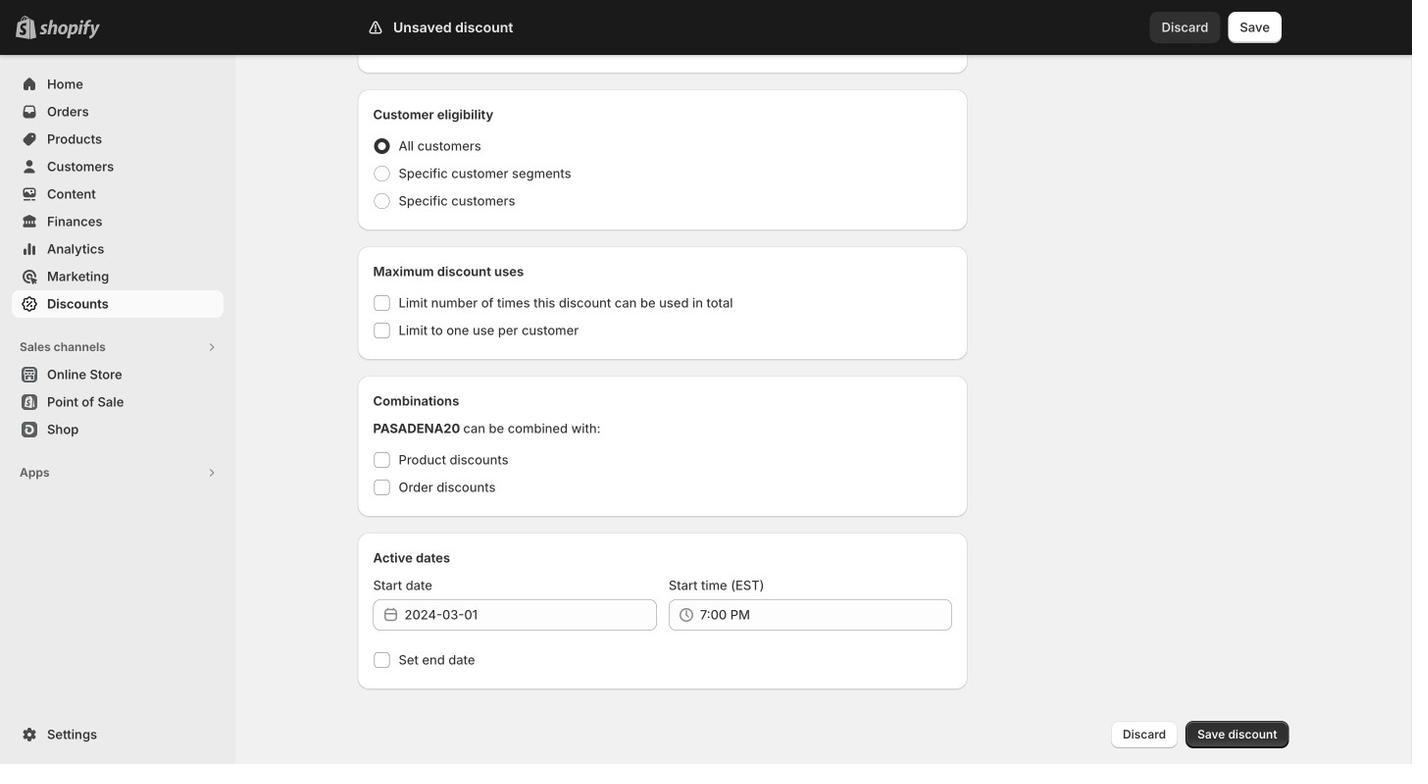 Task type: describe. For each thing, give the bounding box(es) containing it.
YYYY-MM-DD text field
[[405, 599, 657, 631]]

Enter time text field
[[700, 599, 953, 631]]



Task type: locate. For each thing, give the bounding box(es) containing it.
shopify image
[[39, 19, 100, 39]]



Task type: vqa. For each thing, say whether or not it's contained in the screenshot.
the right all
no



